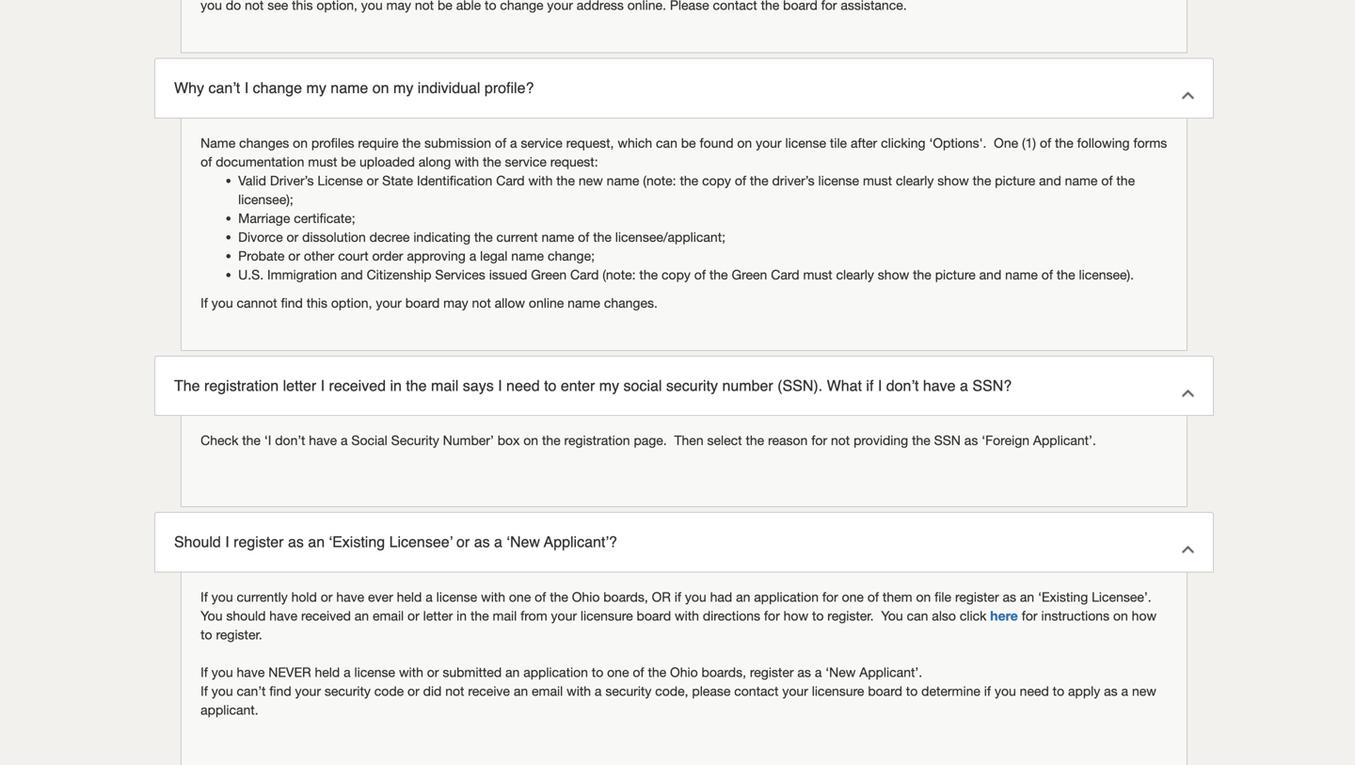 Task type: locate. For each thing, give the bounding box(es) containing it.
submission
[[424, 135, 491, 150]]

held right never
[[315, 665, 340, 680]]

1 how from the left
[[784, 608, 808, 624]]

your right from
[[551, 608, 577, 624]]

0 horizontal spatial licensure
[[581, 608, 633, 624]]

with down if you have never held a license with or submitted an application to one of the ohio boards, register as a 'new applicant'.
[[567, 683, 591, 699]]

register.
[[216, 627, 262, 642]]

to left enter
[[544, 377, 557, 394]]

with
[[455, 154, 479, 169], [528, 172, 553, 188], [481, 589, 505, 605], [675, 608, 699, 624], [399, 665, 423, 680], [567, 683, 591, 699]]

be up license
[[341, 154, 356, 169]]

1 horizontal spatial licensure
[[812, 683, 864, 699]]

new inside the name changes on profiles require the submission of a service request, which can be found on your license tile after clicking 'options'.  one (1) of the following forms of documentation must be uploaded along with the service request: valid driver's license or state identification card with the new name (note: the copy of the driver's license must clearly show the picture and name of the licensee); marriage certificate; divorce or dissolution decree indicating the current name of the licensee/applicant; probate or other court order approving a legal name change; u.s. immigration and citizenship services issued green card (note: the copy of the green card must clearly show the picture and name of the licensee).
[[579, 172, 603, 188]]

of right (1)
[[1040, 135, 1051, 150]]

select
[[707, 433, 742, 448]]

can't inside "can't find your security code or did not receive an email with a security code, please contact your licensure board to determine if you need to apply as a new applicant."
[[237, 683, 266, 699]]

1 vertical spatial 'existing
[[1038, 589, 1088, 605]]

licensee'.
[[1092, 589, 1152, 605]]

decree
[[370, 229, 410, 244]]

you
[[201, 608, 223, 624], [881, 608, 903, 624]]

register up contact
[[750, 665, 794, 680]]

1 vertical spatial can't
[[237, 683, 266, 699]]

copy down licensee/applicant;
[[662, 267, 691, 282]]

should
[[226, 608, 266, 624]]

0 horizontal spatial 'existing
[[329, 533, 385, 551]]

mail inside if you currently hold or have ever held a license with one of the ohio boards, or if you had an application for one of them on file register as an 'existing licensee'. you should have received an email or letter in the mail from your licensure board with directions for how to register.  you can also click
[[493, 608, 517, 624]]

1 vertical spatial service
[[505, 154, 547, 169]]

be
[[681, 135, 696, 150], [341, 154, 356, 169]]

1 horizontal spatial application
[[754, 589, 819, 605]]

a
[[510, 135, 517, 150], [469, 248, 476, 263], [960, 377, 968, 394], [341, 433, 348, 448], [494, 533, 502, 551], [426, 589, 433, 605], [344, 665, 351, 680], [815, 665, 822, 680], [595, 683, 602, 699], [1121, 683, 1128, 699]]

register up currently
[[234, 533, 284, 551]]

mail left says in the left of the page
[[431, 377, 459, 394]]

should
[[174, 533, 221, 551]]

boards,
[[603, 589, 648, 605], [702, 665, 746, 680]]

2 horizontal spatial security
[[666, 377, 718, 394]]

service
[[521, 135, 563, 150], [505, 154, 547, 169]]

or down uploaded
[[367, 172, 379, 188]]

here link
[[990, 608, 1018, 624]]

how right directions
[[784, 608, 808, 624]]

if for if you
[[201, 683, 208, 699]]

0 vertical spatial can
[[656, 135, 677, 150]]

2 horizontal spatial my
[[599, 377, 619, 394]]

receive
[[468, 683, 510, 699]]

you for if you have never held a license with or submitted an application to one of the ohio boards, register as a 'new applicant'.
[[212, 665, 233, 680]]

0 vertical spatial applicant'.
[[1033, 433, 1096, 448]]

1 horizontal spatial don't
[[886, 377, 919, 394]]

if right or
[[675, 589, 681, 605]]

in up security
[[390, 377, 402, 394]]

license left 'tile'
[[785, 135, 826, 150]]

1 vertical spatial email
[[532, 683, 563, 699]]

can left also at right
[[907, 608, 928, 624]]

if up if you
[[201, 665, 208, 680]]

to
[[544, 377, 557, 394], [812, 608, 824, 624], [201, 627, 212, 642], [592, 665, 603, 680], [906, 683, 918, 699], [1053, 683, 1065, 699]]

1 vertical spatial applicant'.
[[859, 665, 922, 680]]

can't up applicant.
[[237, 683, 266, 699]]

have left ssn?
[[923, 377, 956, 394]]

1 vertical spatial application
[[523, 665, 588, 680]]

0 vertical spatial picture
[[995, 172, 1035, 188]]

license
[[785, 135, 826, 150], [818, 172, 859, 188], [436, 589, 477, 605], [354, 665, 395, 680]]

on down licensee'.
[[1113, 608, 1128, 624]]

0 horizontal spatial applicant'.
[[859, 665, 922, 680]]

'new
[[507, 533, 540, 551], [826, 665, 856, 680]]

1 horizontal spatial registration
[[564, 433, 630, 448]]

board left determine
[[868, 683, 902, 699]]

1 if from the top
[[201, 295, 208, 310]]

1 horizontal spatial need
[[1020, 683, 1049, 699]]

ssn
[[934, 433, 961, 448]]

them
[[883, 589, 912, 605]]

2 you from the left
[[881, 608, 903, 624]]

ohio inside if you currently hold or have ever held a license with one of the ohio boards, or if you had an application for one of them on file register as an 'existing licensee'. you should have received an email or letter in the mail from your licensure board with directions for how to register.  you can also click
[[572, 589, 600, 605]]

0 horizontal spatial board
[[405, 295, 440, 310]]

1 horizontal spatial not
[[472, 295, 491, 310]]

one up "can't find your security code or did not receive an email with a security code, please contact your licensure board to determine if you need to apply as a new applicant."
[[607, 665, 629, 680]]

0 vertical spatial in
[[390, 377, 402, 394]]

1 vertical spatial must
[[863, 172, 892, 188]]

of left them
[[868, 589, 879, 605]]

can inside the name changes on profiles require the submission of a service request, which can be found on your license tile after clicking 'options'.  one (1) of the following forms of documentation must be uploaded along with the service request: valid driver's license or state identification card with the new name (note: the copy of the driver's license must clearly show the picture and name of the licensee); marriage certificate; divorce or dissolution decree indicating the current name of the licensee/applicant; probate or other court order approving a legal name change; u.s. immigration and citizenship services issued green card (note: the copy of the green card must clearly show the picture and name of the licensee).
[[656, 135, 677, 150]]

1 horizontal spatial my
[[393, 79, 413, 96]]

divorce
[[238, 229, 283, 244]]

held right ever
[[397, 589, 422, 605]]

court
[[338, 248, 369, 263]]

from
[[521, 608, 547, 624]]

2 horizontal spatial register
[[955, 589, 999, 605]]

you
[[212, 295, 233, 310], [212, 589, 233, 605], [685, 589, 706, 605], [212, 665, 233, 680], [212, 683, 233, 699], [995, 683, 1016, 699]]

card
[[496, 172, 525, 188], [570, 267, 599, 282], [771, 267, 800, 282]]

one left them
[[842, 589, 864, 605]]

1 horizontal spatial email
[[532, 683, 563, 699]]

if for if you cannot find this option, your board may not allow online name changes.
[[201, 295, 208, 310]]

1 vertical spatial not
[[831, 433, 850, 448]]

1 vertical spatial mail
[[493, 608, 517, 624]]

or down licensee'
[[408, 608, 420, 624]]

1 horizontal spatial clearly
[[896, 172, 934, 188]]

boards, left or
[[603, 589, 648, 605]]

citizenship
[[367, 267, 432, 282]]

0 vertical spatial must
[[308, 154, 337, 169]]

can't find your security code or did not receive an email with a security code, please contact your licensure board to determine if you need to apply as a new applicant.
[[201, 683, 1156, 718]]

need left apply
[[1020, 683, 1049, 699]]

on
[[372, 79, 389, 96], [293, 135, 308, 150], [737, 135, 752, 150], [523, 433, 538, 448], [916, 589, 931, 605], [1113, 608, 1128, 624]]

letter up submitted
[[423, 608, 453, 624]]

1 vertical spatial copy
[[662, 267, 691, 282]]

need
[[506, 377, 540, 394], [1020, 683, 1049, 699]]

can't
[[208, 79, 240, 96], [237, 683, 266, 699]]

for inside for instructions on how to register.
[[1022, 608, 1038, 624]]

change;
[[548, 248, 595, 263]]

licensee/applicant;
[[615, 229, 726, 244]]

new right apply
[[1132, 683, 1156, 699]]

check the 'i don't have a social security number' box on the registration page.  then select the reason for not providing the ssn as 'foreign applicant'.
[[201, 433, 1096, 448]]

your inside if you currently hold or have ever held a license with one of the ohio boards, or if you had an application for one of them on file register as an 'existing licensee'. you should have received an email or letter in the mail from your licensure board with directions for how to register.  you can also click
[[551, 608, 577, 624]]

you left cannot on the top left of the page
[[212, 295, 233, 310]]

security left code
[[325, 683, 371, 699]]

says
[[463, 377, 494, 394]]

1 vertical spatial licensure
[[812, 683, 864, 699]]

also
[[932, 608, 956, 624]]

you down them
[[881, 608, 903, 624]]

file
[[935, 589, 952, 605]]

you right determine
[[995, 683, 1016, 699]]

need right says in the left of the page
[[506, 377, 540, 394]]

0 horizontal spatial not
[[445, 683, 464, 699]]

1 vertical spatial don't
[[275, 433, 305, 448]]

board inside "can't find your security code or did not receive an email with a security code, please contact your licensure board to determine if you need to apply as a new applicant."
[[868, 683, 902, 699]]

received down hold at the bottom of the page
[[301, 608, 351, 624]]

don't right what
[[886, 377, 919, 394]]

2 how from the left
[[1132, 608, 1157, 624]]

not
[[472, 295, 491, 310], [831, 433, 850, 448], [445, 683, 464, 699]]

0 horizontal spatial picture
[[935, 267, 976, 282]]

0 vertical spatial application
[[754, 589, 819, 605]]

an inside "can't find your security code or did not receive an email with a security code, please contact your licensure board to determine if you need to apply as a new applicant."
[[514, 683, 528, 699]]

find left this
[[281, 295, 303, 310]]

received up social
[[329, 377, 386, 394]]

email down ever
[[373, 608, 404, 624]]

licensure
[[581, 608, 633, 624], [812, 683, 864, 699]]

1 vertical spatial can
[[907, 608, 928, 624]]

i down this
[[321, 377, 325, 394]]

1 horizontal spatial in
[[457, 608, 467, 624]]

'existing
[[329, 533, 385, 551], [1038, 589, 1088, 605]]

not right did
[[445, 683, 464, 699]]

on left profiles
[[293, 135, 308, 150]]

2 vertical spatial register
[[750, 665, 794, 680]]

letter inside if you currently hold or have ever held a license with one of the ohio boards, or if you had an application for one of them on file register as an 'existing licensee'. you should have received an email or letter in the mail from your licensure board with directions for how to register.  you can also click
[[423, 608, 453, 624]]

can't right why
[[208, 79, 240, 96]]

0 horizontal spatial can
[[656, 135, 677, 150]]

0 vertical spatial email
[[373, 608, 404, 624]]

2 vertical spatial must
[[803, 267, 832, 282]]

1 horizontal spatial can
[[907, 608, 928, 624]]

0 vertical spatial 'new
[[507, 533, 540, 551]]

new down request:
[[579, 172, 603, 188]]

with inside "can't find your security code or did not receive an email with a security code, please contact your licensure board to determine if you need to apply as a new applicant."
[[567, 683, 591, 699]]

2 vertical spatial not
[[445, 683, 464, 699]]

1 horizontal spatial board
[[637, 608, 671, 624]]

on left file
[[916, 589, 931, 605]]

if inside "can't find your security code or did not receive an email with a security code, please contact your licensure board to determine if you need to apply as a new applicant."
[[984, 683, 991, 699]]

applicant'. right 'foreign
[[1033, 433, 1096, 448]]

1 horizontal spatial register
[[750, 665, 794, 680]]

3 if from the top
[[201, 665, 208, 680]]

2 vertical spatial if
[[984, 683, 991, 699]]

4 if from the top
[[201, 683, 208, 699]]

0 horizontal spatial (note:
[[603, 267, 636, 282]]

1 horizontal spatial letter
[[423, 608, 453, 624]]

licensure inside if you currently hold or have ever held a license with one of the ohio boards, or if you had an application for one of them on file register as an 'existing licensee'. you should have received an email or letter in the mail from your licensure board with directions for how to register.  you can also click
[[581, 608, 633, 624]]

1 horizontal spatial ohio
[[670, 665, 698, 680]]

can right which
[[656, 135, 677, 150]]

of down following at the right top of page
[[1101, 172, 1113, 188]]

my right enter
[[599, 377, 619, 394]]

0 horizontal spatial how
[[784, 608, 808, 624]]

1 horizontal spatial new
[[1132, 683, 1156, 699]]

security left code,
[[605, 683, 652, 699]]

copy down found
[[702, 172, 731, 188]]

for right here
[[1022, 608, 1038, 624]]

if left cannot on the top left of the page
[[201, 295, 208, 310]]

i
[[244, 79, 249, 96], [321, 377, 325, 394], [498, 377, 502, 394], [878, 377, 882, 394], [225, 533, 229, 551]]

board left may
[[405, 295, 440, 310]]

in up submitted
[[457, 608, 467, 624]]

register up click
[[955, 589, 999, 605]]

here
[[990, 608, 1018, 624]]

0 horizontal spatial need
[[506, 377, 540, 394]]

you inside "can't find your security code or did not receive an email with a security code, please contact your licensure board to determine if you need to apply as a new applicant."
[[995, 683, 1016, 699]]

ever
[[368, 589, 393, 605]]

licensee'
[[389, 533, 453, 551]]

0 horizontal spatial and
[[341, 267, 363, 282]]

green
[[531, 267, 567, 282], [732, 267, 767, 282]]

0 horizontal spatial don't
[[275, 433, 305, 448]]

2 if from the top
[[201, 589, 208, 605]]

0 vertical spatial don't
[[886, 377, 919, 394]]

0 vertical spatial boards,
[[603, 589, 648, 605]]

my right the change
[[306, 79, 326, 96]]

ohio down applicant'?
[[572, 589, 600, 605]]

don't
[[886, 377, 919, 394], [275, 433, 305, 448]]

you up register. on the left of the page
[[201, 608, 223, 624]]

register
[[234, 533, 284, 551], [955, 589, 999, 605], [750, 665, 794, 680]]

if inside if you currently hold or have ever held a license with one of the ohio boards, or if you had an application for one of them on file register as an 'existing licensee'. you should have received an email or letter in the mail from your licensure board with directions for how to register.  you can also click
[[201, 589, 208, 605]]

0 horizontal spatial show
[[878, 267, 909, 282]]

have
[[923, 377, 956, 394], [309, 433, 337, 448], [336, 589, 364, 605], [269, 608, 297, 624], [237, 665, 265, 680]]

currently
[[237, 589, 288, 605]]

received inside if you currently hold or have ever held a license with one of the ohio boards, or if you had an application for one of them on file register as an 'existing licensee'. you should have received an email or letter in the mail from your licensure board with directions for how to register.  you can also click
[[301, 608, 351, 624]]

0 vertical spatial not
[[472, 295, 491, 310]]

1 vertical spatial picture
[[935, 267, 976, 282]]

1 vertical spatial find
[[269, 683, 291, 699]]

1 vertical spatial boards,
[[702, 665, 746, 680]]

if for if you currently hold or have ever held a license with one of the ohio boards, or if you had an application for one of them on file register as an 'existing licensee'. you should have received an email or letter in the mail from your licensure board with directions for how to register.  you can also click
[[201, 589, 208, 605]]

if you
[[201, 683, 237, 699]]

registration down the registration letter i received in the mail says i need to enter my social security number (ssn). what if i don't have a ssn?
[[564, 433, 630, 448]]

not left providing
[[831, 433, 850, 448]]

registration
[[204, 377, 279, 394], [564, 433, 630, 448]]

immigration
[[267, 267, 337, 282]]

you up should
[[212, 589, 233, 605]]

(note: down which
[[643, 172, 676, 188]]

application inside if you currently hold or have ever held a license with one of the ohio boards, or if you had an application for one of them on file register as an 'existing licensee'. you should have received an email or letter in the mail from your licensure board with directions for how to register.  you can also click
[[754, 589, 819, 605]]

service left request:
[[505, 154, 547, 169]]

ohio
[[572, 589, 600, 605], [670, 665, 698, 680]]

be left found
[[681, 135, 696, 150]]

2 horizontal spatial if
[[984, 683, 991, 699]]

or
[[367, 172, 379, 188], [287, 229, 299, 244], [288, 248, 300, 263], [456, 533, 470, 551], [321, 589, 333, 605], [408, 608, 420, 624], [427, 665, 439, 680], [408, 683, 419, 699]]

applicant'. up determine
[[859, 665, 922, 680]]

you left had on the right of page
[[685, 589, 706, 605]]

2 vertical spatial board
[[868, 683, 902, 699]]

and
[[1039, 172, 1061, 188], [341, 267, 363, 282], [979, 267, 1002, 282]]

one
[[509, 589, 531, 605], [842, 589, 864, 605], [607, 665, 629, 680]]

1 vertical spatial 'new
[[826, 665, 856, 680]]

if right determine
[[984, 683, 991, 699]]

registration right the
[[204, 377, 279, 394]]

1 horizontal spatial 'existing
[[1038, 589, 1088, 605]]

name
[[201, 135, 236, 150]]

other
[[304, 248, 334, 263]]

don't right 'i
[[275, 433, 305, 448]]

order
[[372, 248, 403, 263]]

have up if you
[[237, 665, 265, 680]]

my left individual
[[393, 79, 413, 96]]

service up request:
[[521, 135, 563, 150]]

2 horizontal spatial one
[[842, 589, 864, 605]]

of left the driver's
[[735, 172, 746, 188]]

0 horizontal spatial if
[[675, 589, 681, 605]]

the
[[402, 135, 421, 150], [1055, 135, 1074, 150], [483, 154, 501, 169], [556, 172, 575, 188], [680, 172, 698, 188], [750, 172, 769, 188], [973, 172, 991, 188], [1117, 172, 1135, 188], [474, 229, 493, 244], [593, 229, 612, 244], [639, 267, 658, 282], [709, 267, 728, 282], [913, 267, 932, 282], [1057, 267, 1075, 282], [406, 377, 427, 394], [242, 433, 261, 448], [542, 433, 561, 448], [746, 433, 764, 448], [912, 433, 931, 448], [550, 589, 568, 605], [471, 608, 489, 624], [648, 665, 666, 680]]

an up receive
[[505, 665, 520, 680]]

0 horizontal spatial new
[[579, 172, 603, 188]]

1 vertical spatial if
[[675, 589, 681, 605]]

'foreign
[[982, 433, 1030, 448]]

licensure inside "can't find your security code or did not receive an email with a security code, please contact your licensure board to determine if you need to apply as a new applicant."
[[812, 683, 864, 699]]

picture
[[995, 172, 1035, 188], [935, 267, 976, 282]]

to up "can't find your security code or did not receive an email with a security code, please contact your licensure board to determine if you need to apply as a new applicant."
[[592, 665, 603, 680]]

0 vertical spatial held
[[397, 589, 422, 605]]

0 vertical spatial new
[[579, 172, 603, 188]]

apply
[[1068, 683, 1100, 699]]

not right may
[[472, 295, 491, 310]]

as inside if you currently hold or have ever held a license with one of the ohio boards, or if you had an application for one of them on file register as an 'existing licensee'. you should have received an email or letter in the mail from your licensure board with directions for how to register.  you can also click
[[1003, 589, 1016, 605]]

license down 'tile'
[[818, 172, 859, 188]]

1 horizontal spatial (note:
[[643, 172, 676, 188]]

1 horizontal spatial if
[[866, 377, 874, 394]]

or right hold at the bottom of the page
[[321, 589, 333, 605]]

find down never
[[269, 683, 291, 699]]

0 horizontal spatial in
[[390, 377, 402, 394]]

find
[[281, 295, 303, 310], [269, 683, 291, 699]]

for right directions
[[764, 608, 780, 624]]

2 horizontal spatial board
[[868, 683, 902, 699]]

1 horizontal spatial green
[[732, 267, 767, 282]]

your inside the name changes on profiles require the submission of a service request, which can be found on your license tile after clicking 'options'.  one (1) of the following forms of documentation must be uploaded along with the service request: valid driver's license or state identification card with the new name (note: the copy of the driver's license must clearly show the picture and name of the licensee); marriage certificate; divorce or dissolution decree indicating the current name of the licensee/applicant; probate or other court order approving a legal name change; u.s. immigration and citizenship services issued green card (note: the copy of the green card must clearly show the picture and name of the licensee).
[[756, 135, 782, 150]]

change
[[253, 79, 302, 96]]

must
[[308, 154, 337, 169], [863, 172, 892, 188], [803, 267, 832, 282]]

1 vertical spatial board
[[637, 608, 671, 624]]

licensure up if you have never held a license with or submitted an application to one of the ohio boards, register as a 'new applicant'.
[[581, 608, 633, 624]]



Task type: describe. For each thing, give the bounding box(es) containing it.
or inside "can't find your security code or did not receive an email with a security code, please contact your licensure board to determine if you need to apply as a new applicant."
[[408, 683, 419, 699]]

of left licensee). at top
[[1042, 267, 1053, 282]]

0 vertical spatial need
[[506, 377, 540, 394]]

u.s.
[[238, 267, 264, 282]]

i right "should"
[[225, 533, 229, 551]]

on inside for instructions on how to register.
[[1113, 608, 1128, 624]]

social
[[624, 377, 662, 394]]

0 horizontal spatial must
[[308, 154, 337, 169]]

to inside if you currently hold or have ever held a license with one of the ohio boards, or if you had an application for one of them on file register as an 'existing licensee'. you should have received an email or letter in the mail from your licensure board with directions for how to register.  you can also click
[[812, 608, 824, 624]]

if inside if you currently hold or have ever held a license with one of the ohio boards, or if you had an application for one of them on file register as an 'existing licensee'. you should have received an email or letter in the mail from your licensure board with directions for how to register.  you can also click
[[675, 589, 681, 605]]

an up hold at the bottom of the page
[[308, 533, 325, 551]]

driver's
[[270, 172, 314, 188]]

an down ever
[[355, 608, 369, 624]]

number'
[[443, 433, 494, 448]]

one
[[994, 135, 1018, 150]]

0 vertical spatial can't
[[208, 79, 240, 96]]

documentation
[[216, 154, 304, 169]]

license up code
[[354, 665, 395, 680]]

option,
[[331, 295, 372, 310]]

for left them
[[822, 589, 838, 605]]

0 horizontal spatial copy
[[662, 267, 691, 282]]

1 horizontal spatial applicant'.
[[1033, 433, 1096, 448]]

indicating
[[413, 229, 471, 244]]

individual
[[418, 79, 480, 96]]

current
[[496, 229, 538, 244]]

the
[[174, 377, 200, 394]]

on inside if you currently hold or have ever held a license with one of the ohio boards, or if you had an application for one of them on file register as an 'existing licensee'. you should have received an email or letter in the mail from your licensure board with directions for how to register.  you can also click
[[916, 589, 931, 605]]

name down current
[[511, 248, 544, 263]]

0 horizontal spatial 'new
[[507, 533, 540, 551]]

1 horizontal spatial picture
[[995, 172, 1035, 188]]

probate
[[238, 248, 285, 263]]

you for if you cannot find this option, your board may not allow online name changes.
[[212, 295, 233, 310]]

0 horizontal spatial clearly
[[836, 267, 874, 282]]

an right had on the right of page
[[736, 589, 750, 605]]

email inside if you currently hold or have ever held a license with one of the ohio boards, or if you had an application for one of them on file register as an 'existing licensee'. you should have received an email or letter in the mail from your licensure board with directions for how to register.  you can also click
[[373, 608, 404, 624]]

of up "can't find your security code or did not receive an email with a security code, please contact your licensure board to determine if you need to apply as a new applicant."
[[633, 665, 644, 680]]

determine
[[921, 683, 981, 699]]

request:
[[550, 154, 598, 169]]

1 vertical spatial ohio
[[670, 665, 698, 680]]

boards, inside if you currently hold or have ever held a license with one of the ohio boards, or if you had an application for one of them on file register as an 'existing licensee'. you should have received an email or letter in the mail from your licensure board with directions for how to register.  you can also click
[[603, 589, 648, 605]]

code
[[374, 683, 404, 699]]

name left licensee). at top
[[1005, 267, 1038, 282]]

if you cannot find this option, your board may not allow online name changes.
[[201, 295, 658, 310]]

an right file
[[1020, 589, 1034, 605]]

0 vertical spatial be
[[681, 135, 696, 150]]

profile?
[[485, 79, 534, 96]]

valid
[[238, 172, 266, 188]]

with up submitted
[[481, 589, 505, 605]]

clicking
[[881, 135, 926, 150]]

click
[[960, 608, 987, 624]]

or up did
[[427, 665, 439, 680]]

how inside for instructions on how to register.
[[1132, 608, 1157, 624]]

0 vertical spatial (note:
[[643, 172, 676, 188]]

for right reason
[[811, 433, 827, 448]]

on right box
[[523, 433, 538, 448]]

state
[[382, 172, 413, 188]]

license inside if you currently hold or have ever held a license with one of the ohio boards, or if you had an application for one of them on file register as an 'existing licensee'. you should have received an email or letter in the mail from your licensure board with directions for how to register.  you can also click
[[436, 589, 477, 605]]

0 horizontal spatial my
[[306, 79, 326, 96]]

1 horizontal spatial and
[[979, 267, 1002, 282]]

online
[[529, 295, 564, 310]]

certificate;
[[294, 210, 355, 226]]

legal
[[480, 248, 508, 263]]

0 vertical spatial service
[[521, 135, 563, 150]]

1 horizontal spatial 'new
[[826, 665, 856, 680]]

register inside if you currently hold or have ever held a license with one of the ohio boards, or if you had an application for one of them on file register as an 'existing licensee'. you should have received an email or letter in the mail from your licensure board with directions for how to register.  you can also click
[[955, 589, 999, 605]]

1 vertical spatial show
[[878, 267, 909, 282]]

services
[[435, 267, 485, 282]]

1 horizontal spatial boards,
[[702, 665, 746, 680]]

of up from
[[535, 589, 546, 605]]

need inside "can't find your security code or did not receive an email with a security code, please contact your licensure board to determine if you need to apply as a new applicant."
[[1020, 683, 1049, 699]]

applicant.
[[201, 702, 258, 718]]

0 horizontal spatial letter
[[283, 377, 316, 394]]

name down which
[[607, 172, 639, 188]]

(1)
[[1022, 135, 1036, 150]]

1 horizontal spatial card
[[570, 267, 599, 282]]

changes
[[239, 135, 289, 150]]

social
[[351, 433, 388, 448]]

0 horizontal spatial security
[[325, 683, 371, 699]]

along
[[419, 154, 451, 169]]

providing
[[854, 433, 908, 448]]

1 vertical spatial (note:
[[603, 267, 636, 282]]

with down the submission
[[455, 154, 479, 169]]

contact
[[734, 683, 779, 699]]

your down citizenship
[[376, 295, 402, 310]]

why
[[174, 79, 204, 96]]

with down request:
[[528, 172, 553, 188]]

dissolution
[[302, 229, 366, 244]]

name right online
[[568, 295, 600, 310]]

held inside if you currently hold or have ever held a license with one of the ohio boards, or if you had an application for one of them on file register as an 'existing licensee'. you should have received an email or letter in the mail from your licensure board with directions for how to register.  you can also click
[[397, 589, 422, 605]]

approving
[[407, 248, 466, 263]]

driver's
[[772, 172, 815, 188]]

cannot
[[237, 295, 277, 310]]

check
[[201, 433, 238, 448]]

to inside for instructions on how to register.
[[201, 627, 212, 642]]

request,
[[566, 135, 614, 150]]

0 horizontal spatial card
[[496, 172, 525, 188]]

or right divorce
[[287, 229, 299, 244]]

to left apply
[[1053, 683, 1065, 699]]

identification
[[417, 172, 493, 188]]

1 horizontal spatial show
[[938, 172, 969, 188]]

0 vertical spatial received
[[329, 377, 386, 394]]

0 vertical spatial find
[[281, 295, 303, 310]]

new inside "can't find your security code or did not receive an email with a security code, please contact your licensure board to determine if you need to apply as a new applicant."
[[1132, 683, 1156, 699]]

1 horizontal spatial copy
[[702, 172, 731, 188]]

profiles
[[311, 135, 354, 150]]

2 horizontal spatial and
[[1039, 172, 1061, 188]]

i left the change
[[244, 79, 249, 96]]

0 vertical spatial clearly
[[896, 172, 934, 188]]

ssn?
[[973, 377, 1012, 394]]

i right what
[[878, 377, 882, 394]]

code,
[[655, 683, 688, 699]]

have left social
[[309, 433, 337, 448]]

what
[[827, 377, 862, 394]]

1 vertical spatial be
[[341, 154, 356, 169]]

with left directions
[[675, 608, 699, 624]]

if you currently hold or have ever held a license with one of the ohio boards, or if you had an application for one of them on file register as an 'existing licensee'. you should have received an email or letter in the mail from your licensure board with directions for how to register.  you can also click
[[201, 589, 1155, 624]]

in inside if you currently hold or have ever held a license with one of the ohio boards, or if you had an application for one of them on file register as an 'existing licensee'. you should have received an email or letter in the mail from your licensure board with directions for how to register.  you can also click
[[457, 608, 467, 624]]

how inside if you currently hold or have ever held a license with one of the ohio boards, or if you had an application for one of them on file register as an 'existing licensee'. you should have received an email or letter in the mail from your licensure board with directions for how to register.  you can also click
[[784, 608, 808, 624]]

of right the submission
[[495, 135, 506, 150]]

uploaded
[[360, 154, 415, 169]]

board inside if you currently hold or have ever held a license with one of the ohio boards, or if you had an application for one of them on file register as an 'existing licensee'. you should have received an email or letter in the mail from your licensure board with directions for how to register.  you can also click
[[637, 608, 671, 624]]

hold
[[291, 589, 317, 605]]

of down name
[[201, 154, 212, 169]]

2 green from the left
[[732, 267, 767, 282]]

can inside if you currently hold or have ever held a license with one of the ohio boards, or if you had an application for one of them on file register as an 'existing licensee'. you should have received an email or letter in the mail from your licensure board with directions for how to register.  you can also click
[[907, 608, 928, 624]]

licensee);
[[238, 191, 293, 207]]

applicant'?
[[544, 533, 617, 551]]

require
[[358, 135, 399, 150]]

for instructions on how to register.
[[201, 608, 1157, 642]]

which
[[618, 135, 652, 150]]

of down licensee/applicant;
[[694, 267, 706, 282]]

you for if you
[[212, 683, 233, 699]]

you for if you currently hold or have ever held a license with one of the ohio boards, or if you had an application for one of them on file register as an 'existing licensee'. you should have received an email or letter in the mail from your licensure board with directions for how to register.  you can also click
[[212, 589, 233, 605]]

the registration letter i received in the mail says i need to enter my social security number (ssn). what if i don't have a ssn?
[[174, 377, 1012, 394]]

allow
[[495, 295, 525, 310]]

name up the change; on the top of page
[[542, 229, 574, 244]]

then
[[674, 433, 704, 448]]

0 horizontal spatial register
[[234, 533, 284, 551]]

your right contact
[[782, 683, 808, 699]]

have left ever
[[336, 589, 364, 605]]

with up did
[[399, 665, 423, 680]]

issued
[[489, 267, 527, 282]]

0 horizontal spatial mail
[[431, 377, 459, 394]]

1 green from the left
[[531, 267, 567, 282]]

tile
[[830, 135, 847, 150]]

2 horizontal spatial not
[[831, 433, 850, 448]]

find inside "can't find your security code or did not receive an email with a security code, please contact your licensure board to determine if you need to apply as a new applicant."
[[269, 683, 291, 699]]

name down following at the right top of page
[[1065, 172, 1098, 188]]

as inside "can't find your security code or did not receive an email with a security code, please contact your licensure board to determine if you need to apply as a new applicant."
[[1104, 683, 1118, 699]]

on right found
[[737, 135, 752, 150]]

license
[[318, 172, 363, 188]]

to left determine
[[906, 683, 918, 699]]

0 vertical spatial board
[[405, 295, 440, 310]]

2 horizontal spatial card
[[771, 267, 800, 282]]

0 horizontal spatial application
[[523, 665, 588, 680]]

0 horizontal spatial one
[[509, 589, 531, 605]]

box
[[498, 433, 520, 448]]

i right says in the left of the page
[[498, 377, 502, 394]]

never
[[268, 665, 311, 680]]

'existing inside if you currently hold or have ever held a license with one of the ohio boards, or if you had an application for one of them on file register as an 'existing licensee'. you should have received an email or letter in the mail from your licensure board with directions for how to register.  you can also click
[[1038, 589, 1088, 605]]

reason
[[768, 433, 808, 448]]

on up require
[[372, 79, 389, 96]]

marriage
[[238, 210, 290, 226]]

licensee).
[[1079, 267, 1134, 282]]

should i register as an 'existing licensee' or as a 'new applicant'?
[[174, 533, 617, 551]]

please
[[692, 683, 731, 699]]

not inside "can't find your security code or did not receive an email with a security code, please contact your licensure board to determine if you need to apply as a new applicant."
[[445, 683, 464, 699]]

or up immigration
[[288, 248, 300, 263]]

number
[[722, 377, 773, 394]]

name up profiles
[[331, 79, 368, 96]]

if for if you have never held a license with or submitted an application to one of the ohio boards, register as a 'new applicant'.
[[201, 665, 208, 680]]

or
[[652, 589, 671, 605]]

or right licensee'
[[456, 533, 470, 551]]

email inside "can't find your security code or did not receive an email with a security code, please contact your licensure board to determine if you need to apply as a new applicant."
[[532, 683, 563, 699]]

security
[[391, 433, 439, 448]]

0 vertical spatial 'existing
[[329, 533, 385, 551]]

2 horizontal spatial must
[[863, 172, 892, 188]]

1 horizontal spatial security
[[605, 683, 652, 699]]

enter
[[561, 377, 595, 394]]

why can't i change my name on my individual profile?
[[174, 79, 534, 96]]

0 horizontal spatial registration
[[204, 377, 279, 394]]

have down hold at the bottom of the page
[[269, 608, 297, 624]]

1 horizontal spatial one
[[607, 665, 629, 680]]

may
[[443, 295, 468, 310]]

after
[[851, 135, 877, 150]]

if you have never held a license with or submitted an application to one of the ohio boards, register as a 'new applicant'.
[[201, 665, 922, 680]]

(ssn).
[[778, 377, 823, 394]]

1 vertical spatial registration
[[564, 433, 630, 448]]

1 you from the left
[[201, 608, 223, 624]]

a inside if you currently hold or have ever held a license with one of the ohio boards, or if you had an application for one of them on file register as an 'existing licensee'. you should have received an email or letter in the mail from your licensure board with directions for how to register.  you can also click
[[426, 589, 433, 605]]

your down never
[[295, 683, 321, 699]]

name changes on profiles require the submission of a service request, which can be found on your license tile after clicking 'options'.  one (1) of the following forms of documentation must be uploaded along with the service request: valid driver's license or state identification card with the new name (note: the copy of the driver's license must clearly show the picture and name of the licensee); marriage certificate; divorce or dissolution decree indicating the current name of the licensee/applicant; probate or other court order approving a legal name change; u.s. immigration and citizenship services issued green card (note: the copy of the green card must clearly show the picture and name of the licensee).
[[201, 135, 1167, 282]]

0 horizontal spatial held
[[315, 665, 340, 680]]

of up the change; on the top of page
[[578, 229, 589, 244]]



Task type: vqa. For each thing, say whether or not it's contained in the screenshot.
updates,
no



